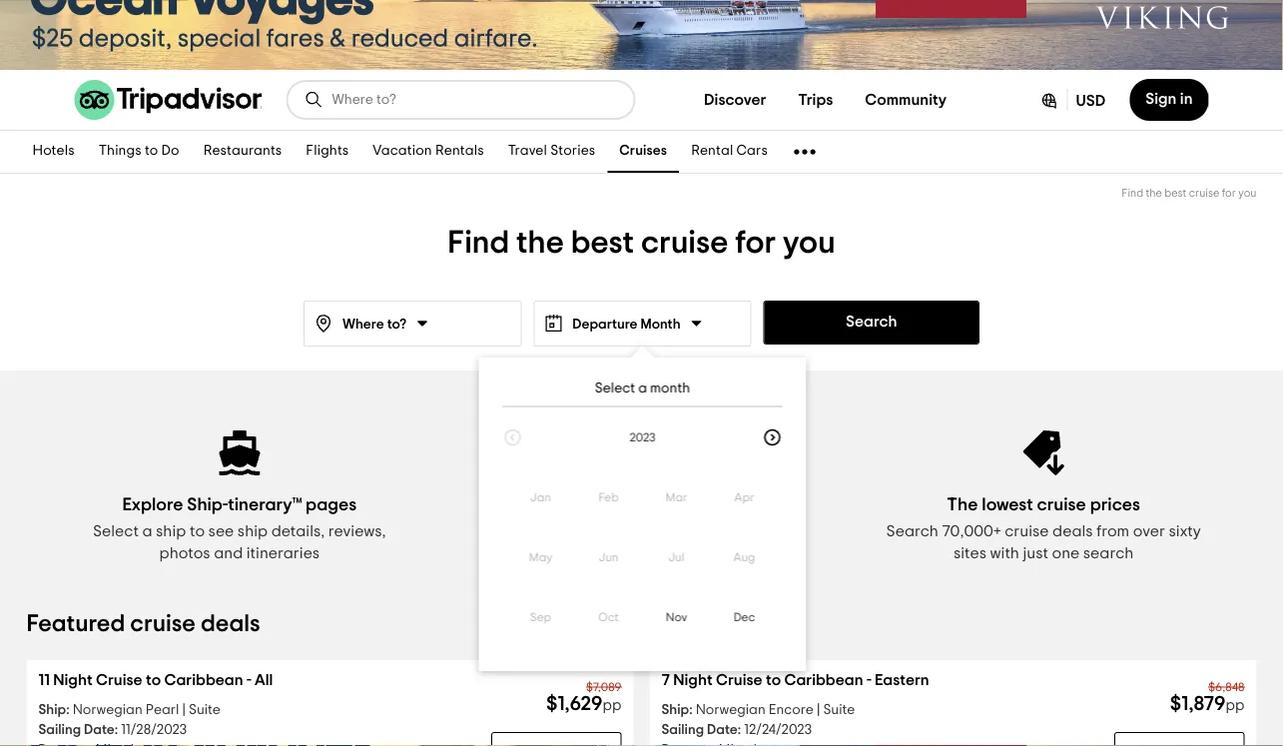 Task type: locate. For each thing, give the bounding box(es) containing it.
night right 11
[[53, 672, 93, 688]]

you
[[1239, 188, 1257, 199], [783, 227, 836, 259]]

sign in
[[1146, 91, 1193, 107]]

:
[[66, 703, 69, 717], [689, 703, 693, 717]]

1 caribbean from the left
[[164, 672, 243, 688]]

restaurants link
[[191, 131, 294, 173]]

2 suite from the left
[[823, 703, 855, 717]]

a inside the explore ship‑tinerary™ pages select a ship to see ship details, reviews, photos and itineraries
[[142, 523, 152, 539]]

1 vertical spatial find
[[448, 227, 510, 259]]

date: for $1,629
[[84, 723, 118, 737]]

where to?
[[343, 318, 407, 332]]

1 horizontal spatial deals
[[1053, 523, 1093, 539]]

1 vertical spatial for
[[735, 227, 776, 259]]

1 vertical spatial select
[[93, 523, 139, 539]]

1 night from the left
[[53, 672, 93, 688]]

ship‑tinerary™
[[187, 495, 302, 513]]

1 sailing from the left
[[38, 723, 81, 737]]

itineraries
[[246, 545, 320, 561]]

2 sailing from the left
[[662, 723, 704, 737]]

deals up the one
[[1053, 523, 1093, 539]]

encore
[[769, 703, 814, 717]]

2 cruise from the left
[[716, 672, 763, 688]]

1 horizontal spatial find
[[1122, 188, 1144, 199]]

1 vertical spatial you
[[783, 227, 836, 259]]

cruise up month
[[641, 227, 728, 259]]

ship down the ship‑tinerary™
[[238, 523, 268, 539]]

to up the pearl
[[146, 672, 161, 688]]

cruise up ship : norwegian pearl | suite sailing date: 11/28/2023
[[96, 672, 142, 688]]

0 vertical spatial find the best cruise for you
[[1122, 188, 1257, 199]]

1 horizontal spatial |
[[817, 703, 820, 717]]

advertisement region
[[0, 0, 1283, 70]]

your
[[525, 523, 558, 539]]

cruise up our
[[609, 495, 658, 513]]

0 horizontal spatial date:
[[84, 723, 118, 737]]

0 horizontal spatial ship
[[156, 523, 186, 539]]

featured cruise deals
[[26, 612, 260, 636]]

sign in link
[[1130, 79, 1209, 121]]

suite right the encore
[[823, 703, 855, 717]]

with left our
[[620, 523, 649, 539]]

pp inside "$6,848 $1,879 pp"
[[1226, 698, 1245, 713]]

- left all
[[247, 672, 251, 688]]

0 vertical spatial with
[[620, 523, 649, 539]]

1 horizontal spatial norwegian
[[696, 703, 766, 717]]

None search field
[[288, 82, 634, 118]]

0 vertical spatial the
[[1146, 188, 1162, 199]]

0 horizontal spatial cruise
[[96, 672, 142, 688]]

to left "see"
[[190, 523, 205, 539]]

vacation rentals
[[373, 144, 484, 158]]

pp inside $7,089 $1,629 pp
[[603, 698, 622, 713]]

norwegian inside 'ship : norwegian encore | suite sailing date: 12/24/2023'
[[696, 703, 766, 717]]

sep
[[530, 611, 551, 623]]

0 vertical spatial a
[[638, 382, 647, 396]]

do
[[161, 144, 179, 158]]

|
[[182, 703, 186, 717], [817, 703, 820, 717]]

2 norwegian from the left
[[696, 703, 766, 717]]

for
[[1222, 188, 1236, 199], [735, 227, 776, 259]]

cruise inside write cruise reviews share your opinion with our travel community
[[609, 495, 658, 513]]

| right the encore
[[817, 703, 820, 717]]

1 horizontal spatial pp
[[1226, 698, 1245, 713]]

search image
[[304, 90, 324, 110]]

community
[[865, 92, 947, 108]]

deals up all
[[201, 612, 260, 636]]

date: left the 11/28/2023
[[84, 723, 118, 737]]

1 date: from the left
[[84, 723, 118, 737]]

1 vertical spatial deals
[[201, 612, 260, 636]]

prices
[[1090, 495, 1141, 513]]

0 vertical spatial best
[[1165, 188, 1187, 199]]

ship inside 'ship : norwegian encore | suite sailing date: 12/24/2023'
[[662, 703, 689, 717]]

departure
[[573, 318, 638, 332]]

cruise down in
[[1189, 188, 1220, 199]]

0 horizontal spatial night
[[53, 672, 93, 688]]

caribbean up the encore
[[785, 672, 863, 688]]

the
[[1146, 188, 1162, 199], [516, 227, 564, 259]]

find the best cruise for you up departure month
[[448, 227, 836, 259]]

the down travel stories link
[[516, 227, 564, 259]]

1 cruise from the left
[[96, 672, 142, 688]]

2 : from the left
[[689, 703, 693, 717]]

the down the sign in link at the right
[[1146, 188, 1162, 199]]

sailing inside ship : norwegian pearl | suite sailing date: 11/28/2023
[[38, 723, 81, 737]]

trips
[[798, 92, 833, 108]]

- left eastern on the right bottom of the page
[[867, 672, 872, 688]]

cruise
[[1189, 188, 1220, 199], [641, 227, 728, 259], [609, 495, 658, 513], [1037, 495, 1086, 513], [1005, 523, 1049, 539], [130, 612, 196, 636]]

1 norwegian from the left
[[73, 703, 143, 717]]

cruise for $1,629
[[96, 672, 142, 688]]

1 horizontal spatial find the best cruise for you
[[1122, 188, 1257, 199]]

1 ship from the left
[[38, 703, 66, 717]]

date: inside ship : norwegian pearl | suite sailing date: 11/28/2023
[[84, 723, 118, 737]]

1 horizontal spatial night
[[673, 672, 713, 688]]

select down explore
[[93, 523, 139, 539]]

1 horizontal spatial -
[[867, 672, 872, 688]]

1 vertical spatial best
[[571, 227, 634, 259]]

0 horizontal spatial the
[[516, 227, 564, 259]]

2 date: from the left
[[707, 723, 741, 737]]

with left just
[[990, 545, 1020, 561]]

opinion
[[561, 523, 616, 539]]

0 horizontal spatial deals
[[201, 612, 260, 636]]

night right "7"
[[673, 672, 713, 688]]

with inside write cruise reviews share your opinion with our travel community
[[620, 523, 649, 539]]

select left month
[[595, 382, 635, 396]]

1 vertical spatial a
[[142, 523, 152, 539]]

best up departure
[[571, 227, 634, 259]]

usd
[[1076, 93, 1106, 109]]

cruise up 'ship : norwegian encore | suite sailing date: 12/24/2023'
[[716, 672, 763, 688]]

1 horizontal spatial you
[[1239, 188, 1257, 199]]

| for $1,629
[[182, 703, 186, 717]]

1 pp from the left
[[603, 698, 622, 713]]

date: inside 'ship : norwegian encore | suite sailing date: 12/24/2023'
[[707, 723, 741, 737]]

0 horizontal spatial caribbean
[[164, 672, 243, 688]]

2 pp from the left
[[1226, 698, 1245, 713]]

1 - from the left
[[247, 672, 251, 688]]

norwegian up the 11/28/2023
[[73, 703, 143, 717]]

2 caribbean from the left
[[785, 672, 863, 688]]

1 horizontal spatial cruise
[[716, 672, 763, 688]]

2 night from the left
[[673, 672, 713, 688]]

departure month
[[573, 318, 681, 332]]

0 horizontal spatial ship
[[38, 703, 66, 717]]

0 horizontal spatial select
[[93, 523, 139, 539]]

pp down the $6,848
[[1226, 698, 1245, 713]]

-
[[247, 672, 251, 688], [867, 672, 872, 688]]

rentals
[[435, 144, 484, 158]]

night
[[53, 672, 93, 688], [673, 672, 713, 688]]

best down the sign in link at the right
[[1165, 188, 1187, 199]]

a left month
[[638, 382, 647, 396]]

date: left the 12/24/2023
[[707, 723, 741, 737]]

pp for $1,629
[[603, 698, 622, 713]]

date: for $1,879
[[707, 723, 741, 737]]

1 horizontal spatial sailing
[[662, 723, 704, 737]]

rental cars link
[[679, 131, 780, 173]]

1 | from the left
[[182, 703, 186, 717]]

suite inside ship : norwegian pearl | suite sailing date: 11/28/2023
[[189, 703, 221, 717]]

ship inside ship : norwegian pearl | suite sailing date: 11/28/2023
[[38, 703, 66, 717]]

1 vertical spatial find the best cruise for you
[[448, 227, 836, 259]]

suite inside 'ship : norwegian encore | suite sailing date: 12/24/2023'
[[823, 703, 855, 717]]

find
[[1122, 188, 1144, 199], [448, 227, 510, 259]]

tripadvisor image
[[74, 80, 262, 120]]

caribbean up the pearl
[[164, 672, 243, 688]]

1 horizontal spatial best
[[1165, 188, 1187, 199]]

Search search field
[[332, 91, 618, 109]]

1 horizontal spatial :
[[689, 703, 693, 717]]

cruises link
[[608, 131, 679, 173]]

sailing down 11
[[38, 723, 81, 737]]

norwegian
[[73, 703, 143, 717], [696, 703, 766, 717]]

0 vertical spatial you
[[1239, 188, 1257, 199]]

0 horizontal spatial norwegian
[[73, 703, 143, 717]]

a down explore
[[142, 523, 152, 539]]

deals
[[1053, 523, 1093, 539], [201, 612, 260, 636]]

suite right the pearl
[[189, 703, 221, 717]]

0 vertical spatial deals
[[1053, 523, 1093, 539]]

to left do
[[145, 144, 158, 158]]

0 horizontal spatial :
[[66, 703, 69, 717]]

ship up the photos
[[156, 523, 186, 539]]

find the best cruise for you
[[1122, 188, 1257, 199], [448, 227, 836, 259]]

mar
[[666, 491, 688, 503]]

1 vertical spatial with
[[990, 545, 1020, 561]]

1 ship from the left
[[156, 523, 186, 539]]

travel stories link
[[496, 131, 608, 173]]

0 horizontal spatial with
[[620, 523, 649, 539]]

caribbean
[[164, 672, 243, 688], [785, 672, 863, 688]]

0 horizontal spatial |
[[182, 703, 186, 717]]

2 - from the left
[[867, 672, 872, 688]]

0 horizontal spatial best
[[571, 227, 634, 259]]

| right the pearl
[[182, 703, 186, 717]]

0 horizontal spatial a
[[142, 523, 152, 539]]

1 horizontal spatial date:
[[707, 723, 741, 737]]

0 horizontal spatial pp
[[603, 698, 622, 713]]

select
[[595, 382, 635, 396], [93, 523, 139, 539]]

norwegian inside ship : norwegian pearl | suite sailing date: 11/28/2023
[[73, 703, 143, 717]]

oct
[[599, 611, 619, 623]]

1 horizontal spatial with
[[990, 545, 1020, 561]]

date:
[[84, 723, 118, 737], [707, 723, 741, 737]]

$1,629
[[546, 694, 603, 714]]

| inside ship : norwegian pearl | suite sailing date: 11/28/2023
[[182, 703, 186, 717]]

to
[[145, 144, 158, 158], [190, 523, 205, 539], [146, 672, 161, 688], [766, 672, 781, 688]]

ship : norwegian pearl | suite sailing date: 11/28/2023
[[38, 703, 221, 737]]

2 | from the left
[[817, 703, 820, 717]]

sailing down "7"
[[662, 723, 704, 737]]

1 horizontal spatial for
[[1222, 188, 1236, 199]]

ship
[[156, 523, 186, 539], [238, 523, 268, 539]]

1 horizontal spatial ship
[[662, 703, 689, 717]]

norwegian up the 12/24/2023
[[696, 703, 766, 717]]

1 vertical spatial search
[[887, 523, 939, 539]]

suite for $1,879
[[823, 703, 855, 717]]

a
[[638, 382, 647, 396], [142, 523, 152, 539]]

find the best cruise for you down in
[[1122, 188, 1257, 199]]

sailing
[[38, 723, 81, 737], [662, 723, 704, 737]]

sailing inside 'ship : norwegian encore | suite sailing date: 12/24/2023'
[[662, 723, 704, 737]]

share
[[478, 523, 522, 539]]

travel stories
[[508, 144, 596, 158]]

$6,848
[[1209, 681, 1245, 693]]

month
[[650, 382, 690, 396]]

pp
[[603, 698, 622, 713], [1226, 698, 1245, 713]]

1 : from the left
[[66, 703, 69, 717]]

1 horizontal spatial caribbean
[[785, 672, 863, 688]]

: inside ship : norwegian pearl | suite sailing date: 11/28/2023
[[66, 703, 69, 717]]

cruise
[[96, 672, 142, 688], [716, 672, 763, 688]]

7
[[662, 672, 670, 688]]

cruise up just
[[1005, 523, 1049, 539]]

1 horizontal spatial suite
[[823, 703, 855, 717]]

norwegian for $1,629
[[73, 703, 143, 717]]

search
[[846, 314, 897, 330], [887, 523, 939, 539]]

things
[[99, 144, 142, 158]]

: inside 'ship : norwegian encore | suite sailing date: 12/24/2023'
[[689, 703, 693, 717]]

our
[[652, 523, 677, 539]]

0 horizontal spatial suite
[[189, 703, 221, 717]]

see
[[208, 523, 234, 539]]

ship down "7"
[[662, 703, 689, 717]]

pp down the $7,089
[[603, 698, 622, 713]]

0 horizontal spatial sailing
[[38, 723, 81, 737]]

1 horizontal spatial select
[[595, 382, 635, 396]]

0 horizontal spatial -
[[247, 672, 251, 688]]

details,
[[271, 523, 325, 539]]

: for $1,879
[[689, 703, 693, 717]]

best
[[1165, 188, 1187, 199], [571, 227, 634, 259]]

ship down 11
[[38, 703, 66, 717]]

1 suite from the left
[[189, 703, 221, 717]]

2 ship from the left
[[662, 703, 689, 717]]

jul
[[669, 551, 685, 563]]

1 horizontal spatial a
[[638, 382, 647, 396]]

1 horizontal spatial ship
[[238, 523, 268, 539]]

things to do link
[[87, 131, 191, 173]]

the
[[947, 495, 978, 513]]

| inside 'ship : norwegian encore | suite sailing date: 12/24/2023'
[[817, 703, 820, 717]]



Task type: describe. For each thing, give the bounding box(es) containing it.
discover button
[[688, 80, 782, 120]]

photos
[[159, 545, 210, 561]]

- for $1,879
[[867, 672, 872, 688]]

sixty
[[1169, 523, 1201, 539]]

trips button
[[782, 80, 849, 120]]

| for $1,879
[[817, 703, 820, 717]]

travel
[[508, 144, 547, 158]]

lowest
[[982, 495, 1034, 513]]

select inside the explore ship‑tinerary™ pages select a ship to see ship details, reviews, photos and itineraries
[[93, 523, 139, 539]]

apr
[[735, 491, 755, 503]]

community
[[726, 523, 805, 539]]

cruise up 11 night cruise to caribbean - all
[[130, 612, 196, 636]]

community button
[[849, 80, 963, 120]]

1 vertical spatial the
[[516, 227, 564, 259]]

discover
[[704, 92, 766, 108]]

to up the encore
[[766, 672, 781, 688]]

0 horizontal spatial you
[[783, 227, 836, 259]]

reviews,
[[328, 523, 386, 539]]

pages
[[306, 495, 357, 513]]

cruises
[[620, 144, 667, 158]]

flights
[[306, 144, 349, 158]]

cruise up the one
[[1037, 495, 1086, 513]]

eastern
[[875, 672, 930, 688]]

in
[[1180, 91, 1193, 107]]

search
[[1084, 545, 1134, 561]]

11 night cruise to caribbean - all
[[38, 672, 273, 688]]

explore ship‑tinerary™ pages select a ship to see ship details, reviews, photos and itineraries
[[93, 495, 386, 561]]

1 horizontal spatial the
[[1146, 188, 1162, 199]]

sailing for $1,629
[[38, 723, 81, 737]]

one
[[1052, 545, 1080, 561]]

ship for $1,629
[[38, 703, 66, 717]]

caribbean for $1,629
[[164, 672, 243, 688]]

70,000+
[[942, 523, 1001, 539]]

write
[[562, 495, 605, 513]]

hotels
[[32, 144, 75, 158]]

deals inside 'the lowest cruise prices search 70,000+ cruise deals from over sixty sites with just one search'
[[1053, 523, 1093, 539]]

with inside 'the lowest cruise prices search 70,000+ cruise deals from over sixty sites with just one search'
[[990, 545, 1020, 561]]

sign
[[1146, 91, 1177, 107]]

reviews
[[662, 495, 722, 513]]

feb
[[598, 491, 619, 503]]

rental cars
[[691, 144, 768, 158]]

vacation rentals link
[[361, 131, 496, 173]]

write cruise reviews share your opinion with our travel community
[[478, 495, 805, 539]]

11/28/2023
[[121, 723, 187, 737]]

aug
[[734, 551, 756, 563]]

$7,089
[[586, 681, 622, 693]]

month
[[641, 318, 681, 332]]

7 night cruise to caribbean - eastern
[[662, 672, 930, 688]]

sites
[[954, 545, 987, 561]]

to?
[[387, 318, 407, 332]]

featured
[[26, 612, 125, 636]]

just
[[1023, 545, 1049, 561]]

2 ship from the left
[[238, 523, 268, 539]]

0 horizontal spatial for
[[735, 227, 776, 259]]

ship for $1,879
[[662, 703, 689, 717]]

select a month
[[595, 382, 690, 396]]

pearl
[[146, 703, 179, 717]]

rental
[[691, 144, 733, 158]]

cars
[[737, 144, 768, 158]]

restaurants
[[203, 144, 282, 158]]

jun
[[599, 551, 619, 563]]

0 vertical spatial find
[[1122, 188, 1144, 199]]

travel
[[681, 523, 722, 539]]

: for $1,629
[[66, 703, 69, 717]]

vacation
[[373, 144, 432, 158]]

0 vertical spatial select
[[595, 382, 635, 396]]

0 horizontal spatial find the best cruise for you
[[448, 227, 836, 259]]

stories
[[551, 144, 596, 158]]

11
[[38, 672, 50, 688]]

cruise for $1,879
[[716, 672, 763, 688]]

over
[[1133, 523, 1166, 539]]

from
[[1097, 523, 1130, 539]]

2023
[[630, 431, 656, 443]]

sailing for $1,879
[[662, 723, 704, 737]]

0 horizontal spatial find
[[448, 227, 510, 259]]

pp for $1,879
[[1226, 698, 1245, 713]]

search inside 'the lowest cruise prices search 70,000+ cruise deals from over sixty sites with just one search'
[[887, 523, 939, 539]]

where
[[343, 318, 384, 332]]

flights link
[[294, 131, 361, 173]]

0 vertical spatial for
[[1222, 188, 1236, 199]]

0 vertical spatial search
[[846, 314, 897, 330]]

may
[[529, 551, 553, 563]]

dec
[[734, 611, 755, 623]]

to inside the explore ship‑tinerary™ pages select a ship to see ship details, reviews, photos and itineraries
[[190, 523, 205, 539]]

norwegian for $1,879
[[696, 703, 766, 717]]

usd button
[[1023, 79, 1122, 121]]

caribbean for $1,879
[[785, 672, 863, 688]]

suite for $1,629
[[189, 703, 221, 717]]

ship : norwegian encore | suite sailing date: 12/24/2023
[[662, 703, 855, 737]]

the lowest cruise prices search 70,000+ cruise deals from over sixty sites with just one search
[[887, 495, 1201, 561]]

all
[[255, 672, 273, 688]]

night for $1,629
[[53, 672, 93, 688]]

jan
[[530, 491, 551, 503]]

hotels link
[[20, 131, 87, 173]]

$1,879
[[1170, 694, 1226, 714]]

$7,089 $1,629 pp
[[546, 681, 622, 714]]

night for $1,879
[[673, 672, 713, 688]]

12/24/2023
[[744, 723, 812, 737]]

- for $1,629
[[247, 672, 251, 688]]

and
[[214, 545, 243, 561]]

nov
[[666, 611, 688, 623]]

explore
[[122, 495, 183, 513]]

things to do
[[99, 144, 179, 158]]

$6,848 $1,879 pp
[[1170, 681, 1245, 714]]



Task type: vqa. For each thing, say whether or not it's contained in the screenshot.


